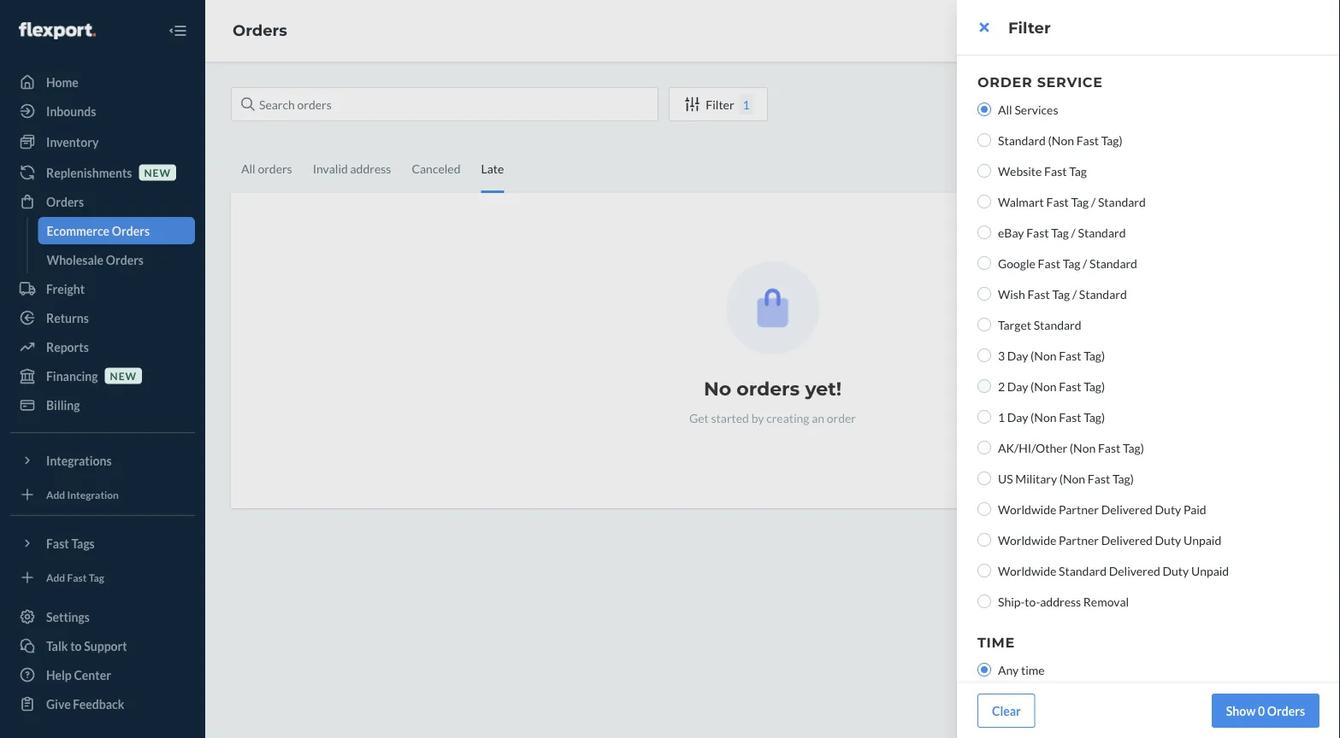 Task type: vqa. For each thing, say whether or not it's contained in the screenshot.
Worldwide Standard Delivered Duty Unpaid worldwide
yes



Task type: locate. For each thing, give the bounding box(es) containing it.
1 vertical spatial day
[[1007, 379, 1028, 394]]

(non up "website fast tag"
[[1048, 133, 1074, 148]]

fast
[[1076, 133, 1099, 148], [1044, 164, 1067, 178], [1046, 195, 1069, 209], [1026, 225, 1049, 240], [1038, 256, 1060, 271], [1027, 287, 1050, 301], [1059, 349, 1081, 363], [1059, 379, 1081, 394], [1059, 410, 1081, 425], [1098, 441, 1121, 455], [1088, 472, 1110, 486]]

orders
[[1267, 704, 1305, 719]]

/ for ebay
[[1071, 225, 1076, 240]]

day
[[1007, 349, 1028, 363], [1007, 379, 1028, 394], [1007, 410, 1028, 425]]

address
[[1040, 595, 1081, 609]]

None radio
[[978, 103, 991, 116], [978, 133, 991, 147], [978, 349, 991, 363], [978, 411, 991, 424], [978, 472, 991, 486], [978, 503, 991, 517], [978, 534, 991, 547], [978, 564, 991, 578], [978, 103, 991, 116], [978, 133, 991, 147], [978, 349, 991, 363], [978, 411, 991, 424], [978, 472, 991, 486], [978, 503, 991, 517], [978, 534, 991, 547], [978, 564, 991, 578]]

unpaid for worldwide partner delivered duty unpaid
[[1184, 533, 1221, 548]]

tag down google fast tag / standard on the top right of page
[[1052, 287, 1070, 301]]

ebay
[[998, 225, 1024, 240]]

day right 2 at bottom
[[1007, 379, 1028, 394]]

/ for wish
[[1072, 287, 1077, 301]]

2 worldwide from the top
[[998, 533, 1057, 548]]

2 day from the top
[[1007, 379, 1028, 394]]

tag up google fast tag / standard on the top right of page
[[1051, 225, 1069, 240]]

us
[[998, 472, 1013, 486]]

fast up 'worldwide partner delivered duty paid'
[[1088, 472, 1110, 486]]

day for 2
[[1007, 379, 1028, 394]]

fast down 3 day (non fast tag)
[[1059, 379, 1081, 394]]

tag
[[1069, 164, 1087, 178], [1071, 195, 1089, 209], [1051, 225, 1069, 240], [1063, 256, 1081, 271], [1052, 287, 1070, 301]]

delivered for worldwide partner delivered duty paid
[[1101, 502, 1153, 517]]

2 vertical spatial duty
[[1163, 564, 1189, 579]]

(non down 3 day (non fast tag)
[[1031, 379, 1057, 394]]

1 vertical spatial partner
[[1059, 533, 1099, 548]]

duty for worldwide partner delivered duty unpaid
[[1155, 533, 1181, 548]]

0 vertical spatial partner
[[1059, 502, 1099, 517]]

(non for 2
[[1031, 379, 1057, 394]]

worldwide
[[998, 502, 1057, 517], [998, 533, 1057, 548], [998, 564, 1057, 579]]

fast right wish
[[1027, 287, 1050, 301]]

1 worldwide from the top
[[998, 502, 1057, 517]]

unpaid for worldwide standard delivered duty unpaid
[[1191, 564, 1229, 579]]

removal
[[1083, 595, 1129, 609]]

time
[[978, 635, 1015, 651]]

clear button
[[978, 694, 1035, 729]]

2 vertical spatial day
[[1007, 410, 1028, 425]]

1 partner from the top
[[1059, 502, 1099, 517]]

standard down google fast tag / standard on the top right of page
[[1079, 287, 1127, 301]]

unpaid
[[1184, 533, 1221, 548], [1191, 564, 1229, 579]]

worldwide for worldwide standard delivered duty unpaid
[[998, 564, 1057, 579]]

3 day from the top
[[1007, 410, 1028, 425]]

duty
[[1155, 502, 1181, 517], [1155, 533, 1181, 548], [1163, 564, 1189, 579]]

(non down ak/hi/other (non fast tag)
[[1059, 472, 1085, 486]]

duty up worldwide standard delivered duty unpaid
[[1155, 533, 1181, 548]]

/ for google
[[1083, 256, 1087, 271]]

day right 1
[[1007, 410, 1028, 425]]

walmart
[[998, 195, 1044, 209]]

/ down walmart fast tag / standard
[[1071, 225, 1076, 240]]

center
[[1316, 338, 1331, 373]]

delivered down worldwide partner delivered duty unpaid on the bottom right of the page
[[1109, 564, 1160, 579]]

None radio
[[978, 164, 991, 178], [978, 195, 991, 209], [978, 226, 991, 239], [978, 257, 991, 270], [978, 287, 991, 301], [978, 318, 991, 332], [978, 380, 991, 393], [978, 441, 991, 455], [978, 595, 991, 609], [978, 664, 991, 677], [978, 164, 991, 178], [978, 195, 991, 209], [978, 226, 991, 239], [978, 257, 991, 270], [978, 287, 991, 301], [978, 318, 991, 332], [978, 380, 991, 393], [978, 441, 991, 455], [978, 595, 991, 609], [978, 664, 991, 677]]

1 vertical spatial delivered
[[1101, 533, 1153, 548]]

2 vertical spatial worldwide
[[998, 564, 1057, 579]]

tag up the wish fast tag / standard
[[1063, 256, 1081, 271]]

fast up 2 day (non fast tag)
[[1059, 349, 1081, 363]]

0 vertical spatial duty
[[1155, 502, 1181, 517]]

3 worldwide from the top
[[998, 564, 1057, 579]]

help center button
[[1307, 326, 1340, 413]]

worldwide partner delivered duty paid
[[998, 502, 1206, 517]]

1 vertical spatial worldwide
[[998, 533, 1057, 548]]

/ for walmart
[[1091, 195, 1096, 209]]

fast right ebay
[[1026, 225, 1049, 240]]

0 vertical spatial unpaid
[[1184, 533, 1221, 548]]

0 vertical spatial worldwide
[[998, 502, 1057, 517]]

3
[[998, 349, 1005, 363]]

order service
[[978, 74, 1103, 90]]

0 vertical spatial delivered
[[1101, 502, 1153, 517]]

/
[[1091, 195, 1096, 209], [1071, 225, 1076, 240], [1083, 256, 1087, 271], [1072, 287, 1077, 301]]

partner down 'worldwide partner delivered duty paid'
[[1059, 533, 1099, 548]]

delivered
[[1101, 502, 1153, 517], [1101, 533, 1153, 548], [1109, 564, 1160, 579]]

/ up 'ebay fast tag / standard'
[[1091, 195, 1096, 209]]

wish fast tag / standard
[[998, 287, 1127, 301]]

(non down target standard
[[1031, 349, 1057, 363]]

fast up ak/hi/other (non fast tag)
[[1059, 410, 1081, 425]]

tag for website
[[1069, 164, 1087, 178]]

fast up us military (non fast tag)
[[1098, 441, 1121, 455]]

0 vertical spatial day
[[1007, 349, 1028, 363]]

duty left paid
[[1155, 502, 1181, 517]]

1 day (non fast tag)
[[998, 410, 1105, 425]]

partner down us military (non fast tag)
[[1059, 502, 1099, 517]]

help
[[1316, 376, 1331, 401]]

3 day (non fast tag)
[[998, 349, 1105, 363]]

duty for worldwide standard delivered duty unpaid
[[1163, 564, 1189, 579]]

standard up ship-to-address removal
[[1059, 564, 1107, 579]]

delivered for worldwide standard delivered duty unpaid
[[1109, 564, 1160, 579]]

/ down google fast tag / standard on the top right of page
[[1072, 287, 1077, 301]]

day for 3
[[1007, 349, 1028, 363]]

ebay fast tag / standard
[[998, 225, 1126, 240]]

(non up us military (non fast tag)
[[1070, 441, 1096, 455]]

tag up 'ebay fast tag / standard'
[[1071, 195, 1089, 209]]

delivered for worldwide partner delivered duty unpaid
[[1101, 533, 1153, 548]]

0
[[1258, 704, 1265, 719]]

delivered up worldwide standard delivered duty unpaid
[[1101, 533, 1153, 548]]

standard up the wish fast tag / standard
[[1090, 256, 1137, 271]]

standard
[[998, 133, 1046, 148], [1098, 195, 1146, 209], [1078, 225, 1126, 240], [1090, 256, 1137, 271], [1079, 287, 1127, 301], [1034, 318, 1082, 332], [1059, 564, 1107, 579]]

tag up walmart fast tag / standard
[[1069, 164, 1087, 178]]

day right 3
[[1007, 349, 1028, 363]]

paid
[[1184, 502, 1206, 517]]

tag for walmart
[[1071, 195, 1089, 209]]

(non
[[1048, 133, 1074, 148], [1031, 349, 1057, 363], [1031, 379, 1057, 394], [1031, 410, 1057, 425], [1070, 441, 1096, 455], [1059, 472, 1085, 486]]

ak/hi/other
[[998, 441, 1067, 455]]

1 vertical spatial unpaid
[[1191, 564, 1229, 579]]

1 vertical spatial duty
[[1155, 533, 1181, 548]]

tag)
[[1101, 133, 1123, 148], [1084, 349, 1105, 363], [1084, 379, 1105, 394], [1084, 410, 1105, 425], [1123, 441, 1144, 455], [1113, 472, 1134, 486]]

1 day from the top
[[1007, 349, 1028, 363]]

2 vertical spatial delivered
[[1109, 564, 1160, 579]]

/ up the wish fast tag / standard
[[1083, 256, 1087, 271]]

all services
[[998, 102, 1058, 117]]

website
[[998, 164, 1042, 178]]

2 partner from the top
[[1059, 533, 1099, 548]]

delivered up worldwide partner delivered duty unpaid on the bottom right of the page
[[1101, 502, 1153, 517]]

(non down 2 day (non fast tag)
[[1031, 410, 1057, 425]]

partner
[[1059, 502, 1099, 517], [1059, 533, 1099, 548]]

worldwide for worldwide partner delivered duty paid
[[998, 502, 1057, 517]]

duty down paid
[[1163, 564, 1189, 579]]



Task type: describe. For each thing, give the bounding box(es) containing it.
worldwide for worldwide partner delivered duty unpaid
[[998, 533, 1057, 548]]

(non for 1
[[1031, 410, 1057, 425]]

2 day (non fast tag)
[[998, 379, 1105, 394]]

walmart fast tag / standard
[[998, 195, 1146, 209]]

2
[[998, 379, 1005, 394]]

standard (non fast tag)
[[998, 133, 1123, 148]]

filter
[[1008, 18, 1051, 37]]

(non for 3
[[1031, 349, 1057, 363]]

fast right google
[[1038, 256, 1060, 271]]

tag for ebay
[[1051, 225, 1069, 240]]

to-
[[1025, 595, 1040, 609]]

military
[[1015, 472, 1057, 486]]

any
[[998, 663, 1019, 678]]

worldwide partner delivered duty unpaid
[[998, 533, 1221, 548]]

time
[[1021, 663, 1045, 678]]

services
[[1015, 102, 1058, 117]]

tag for google
[[1063, 256, 1081, 271]]

help center
[[1316, 338, 1331, 401]]

standard down the wish fast tag / standard
[[1034, 318, 1082, 332]]

us military (non fast tag)
[[998, 472, 1134, 486]]

(non for us
[[1059, 472, 1085, 486]]

website fast tag
[[998, 164, 1087, 178]]

ship-to-address removal
[[998, 595, 1129, 609]]

ship-
[[998, 595, 1025, 609]]

fast up 'ebay fast tag / standard'
[[1046, 195, 1069, 209]]

target standard
[[998, 318, 1082, 332]]

standard up website
[[998, 133, 1046, 148]]

duty for worldwide partner delivered duty paid
[[1155, 502, 1181, 517]]

tag) for 1 day (non fast tag)
[[1084, 410, 1105, 425]]

target
[[998, 318, 1031, 332]]

worldwide standard delivered duty unpaid
[[998, 564, 1229, 579]]

day for 1
[[1007, 410, 1028, 425]]

standard down walmart fast tag / standard
[[1078, 225, 1126, 240]]

show 0 orders button
[[1212, 694, 1320, 729]]

standard up 'ebay fast tag / standard'
[[1098, 195, 1146, 209]]

partner for worldwide partner delivered duty paid
[[1059, 502, 1099, 517]]

show 0 orders
[[1226, 704, 1305, 719]]

service
[[1037, 74, 1103, 90]]

tag) for 3 day (non fast tag)
[[1084, 349, 1105, 363]]

wish
[[998, 287, 1025, 301]]

close image
[[980, 21, 989, 34]]

tag) for 2 day (non fast tag)
[[1084, 379, 1105, 394]]

show
[[1226, 704, 1256, 719]]

1
[[998, 410, 1005, 425]]

clear
[[992, 704, 1021, 719]]

tag for wish
[[1052, 287, 1070, 301]]

order
[[978, 74, 1033, 90]]

any time
[[998, 663, 1045, 678]]

fast up "website fast tag"
[[1076, 133, 1099, 148]]

partner for worldwide partner delivered duty unpaid
[[1059, 533, 1099, 548]]

all
[[998, 102, 1012, 117]]

tag) for us military (non fast tag)
[[1113, 472, 1134, 486]]

fast down 'standard (non fast tag)'
[[1044, 164, 1067, 178]]

google fast tag / standard
[[998, 256, 1137, 271]]

ak/hi/other (non fast tag)
[[998, 441, 1144, 455]]

google
[[998, 256, 1036, 271]]



